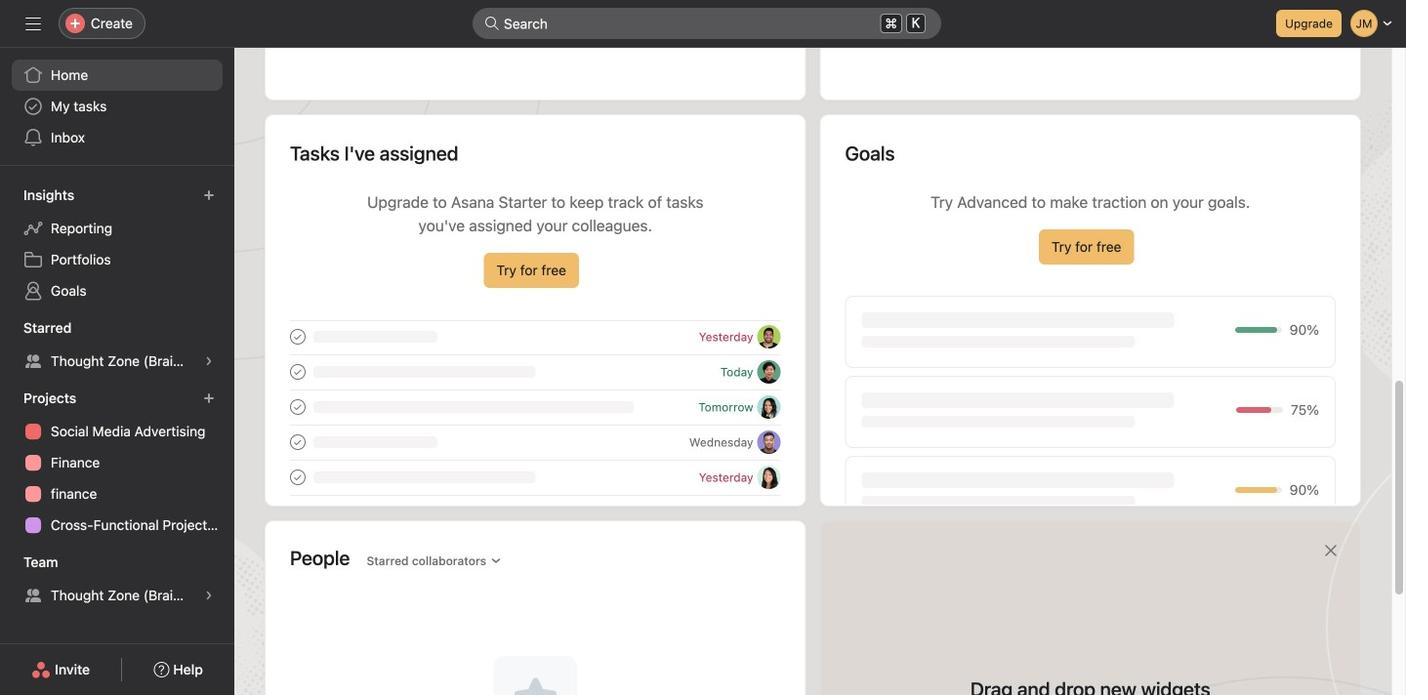 Task type: describe. For each thing, give the bounding box(es) containing it.
projects element
[[0, 381, 234, 545]]

prominent image
[[484, 16, 500, 31]]

new project or portfolio image
[[203, 393, 215, 404]]

Search tasks, projects, and more text field
[[473, 8, 941, 39]]

insights element
[[0, 178, 234, 311]]

global element
[[0, 48, 234, 165]]



Task type: vqa. For each thing, say whether or not it's contained in the screenshot.
"option group"
no



Task type: locate. For each thing, give the bounding box(es) containing it.
hide sidebar image
[[25, 16, 41, 31]]

see details, thought zone (brainstorm space) image for 'teams' element
[[203, 590, 215, 602]]

see details, thought zone (brainstorm space) image inside starred element
[[203, 355, 215, 367]]

1 see details, thought zone (brainstorm space) image from the top
[[203, 355, 215, 367]]

starred element
[[0, 311, 234, 381]]

0 vertical spatial see details, thought zone (brainstorm space) image
[[203, 355, 215, 367]]

2 see details, thought zone (brainstorm space) image from the top
[[203, 590, 215, 602]]

see details, thought zone (brainstorm space) image
[[203, 355, 215, 367], [203, 590, 215, 602]]

see details, thought zone (brainstorm space) image for starred element
[[203, 355, 215, 367]]

see details, thought zone (brainstorm space) image inside 'teams' element
[[203, 590, 215, 602]]

teams element
[[0, 545, 234, 615]]

None field
[[473, 8, 941, 39]]

dismiss image
[[1323, 543, 1339, 559]]

1 vertical spatial see details, thought zone (brainstorm space) image
[[203, 590, 215, 602]]

new insights image
[[203, 189, 215, 201]]



